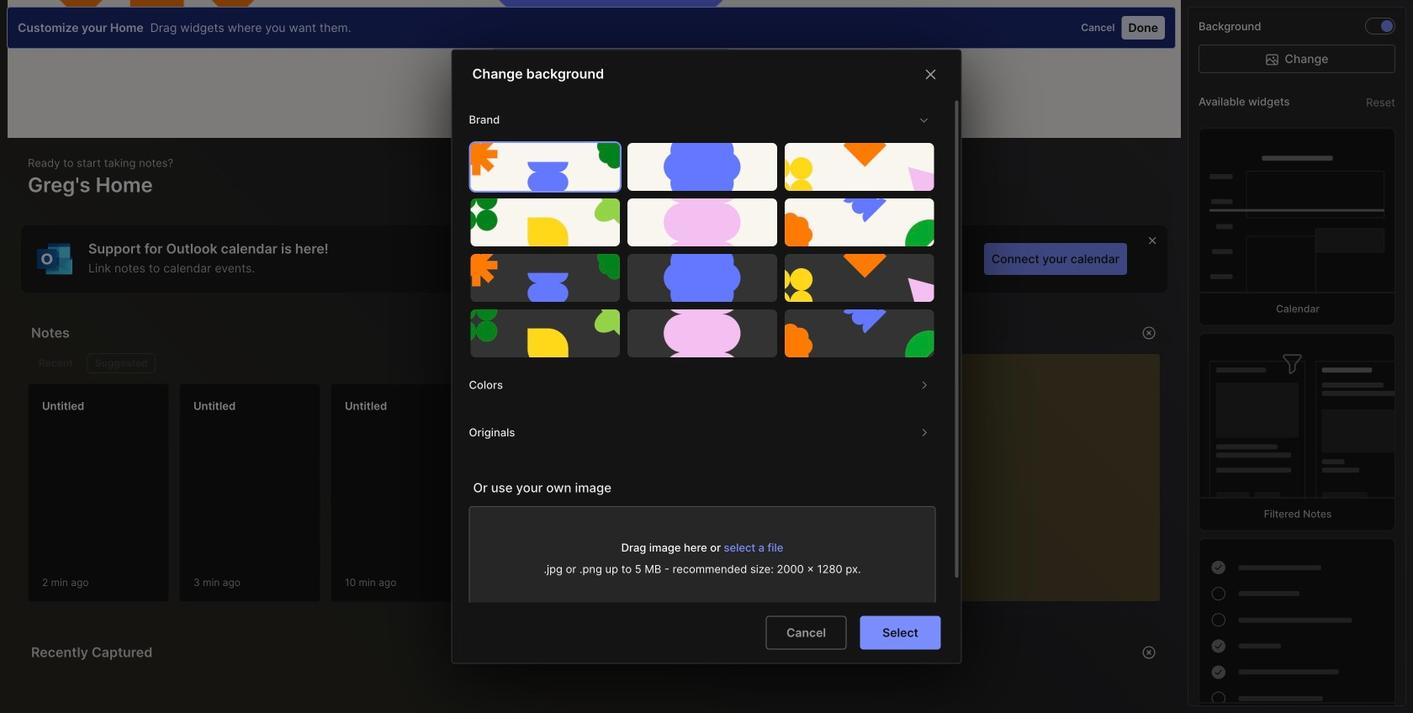 Task type: describe. For each thing, give the bounding box(es) containing it.
close image
[[921, 64, 941, 85]]



Task type: vqa. For each thing, say whether or not it's contained in the screenshot.
CLOSE image
yes



Task type: locate. For each thing, give the bounding box(es) containing it.
edit widget title image
[[893, 325, 910, 342]]



